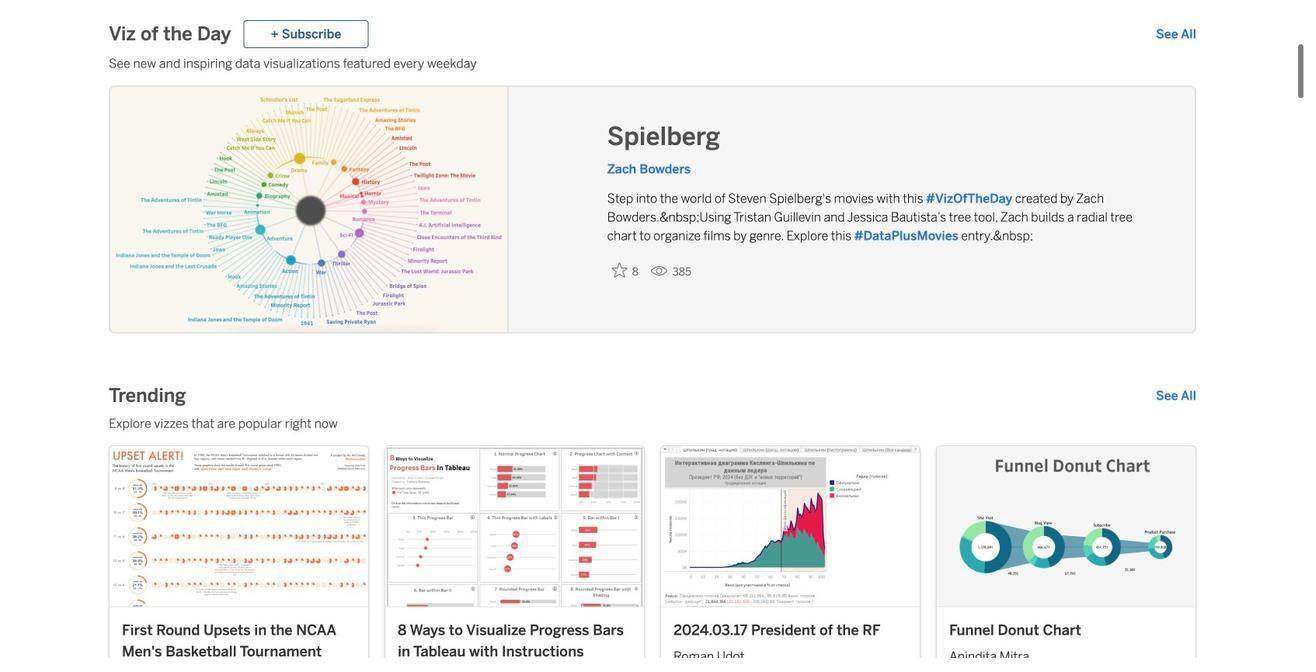 Task type: locate. For each thing, give the bounding box(es) containing it.
trending heading
[[109, 384, 186, 409]]

workbook thumbnail image
[[110, 447, 368, 607], [385, 447, 644, 607], [661, 447, 920, 607], [937, 447, 1196, 607]]

see all trending element
[[1156, 387, 1196, 406]]

Add Favorite button
[[607, 258, 645, 283]]

3 workbook thumbnail image from the left
[[661, 447, 920, 607]]

see new and inspiring data visualizations featured every weekday element
[[109, 54, 1196, 73]]



Task type: describe. For each thing, give the bounding box(es) containing it.
see all viz of the day element
[[1156, 25, 1196, 44]]

tableau public viz of the day image
[[110, 87, 509, 336]]

2 workbook thumbnail image from the left
[[385, 447, 644, 607]]

explore vizzes that are popular right now element
[[109, 415, 1196, 434]]

1 workbook thumbnail image from the left
[[110, 447, 368, 607]]

viz of the day heading
[[109, 22, 231, 47]]

add favorite image
[[612, 263, 627, 278]]

4 workbook thumbnail image from the left
[[937, 447, 1196, 607]]



Task type: vqa. For each thing, say whether or not it's contained in the screenshot.
SEE NEW AND INSPIRING DATA VISUALIZATIONS FEATURED EVERY WEEKDAY element
yes



